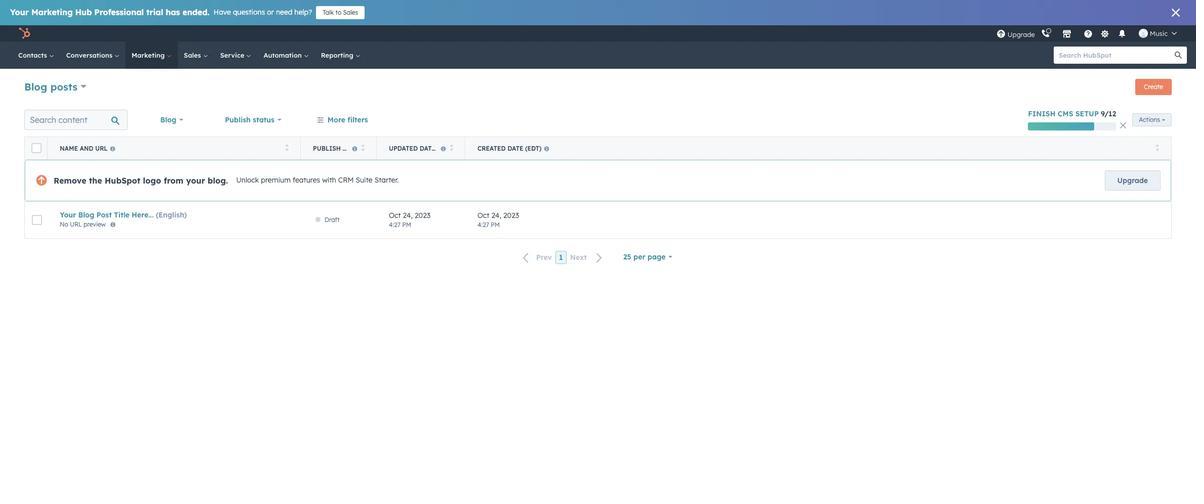 Task type: locate. For each thing, give the bounding box(es) containing it.
1 24, from the left
[[403, 211, 413, 220]]

finish cms setup button
[[1028, 109, 1099, 119]]

your for marketing
[[10, 7, 29, 17]]

finish cms setup progress bar
[[1028, 123, 1094, 131]]

oct inside 'your blog post title here... was updated on oct 24, 2023' 'element'
[[389, 211, 401, 220]]

1 horizontal spatial url
[[95, 145, 108, 152]]

(edt) right created
[[525, 145, 542, 152]]

1 vertical spatial blog
[[160, 115, 176, 125]]

your up no
[[60, 211, 76, 220]]

publish status inside popup button
[[225, 115, 275, 125]]

1 2023 from the left
[[415, 211, 431, 220]]

create
[[1144, 83, 1163, 91]]

2023 inside 'element'
[[415, 211, 431, 220]]

0 horizontal spatial sales
[[184, 51, 203, 59]]

blog inside blog posts popup button
[[24, 80, 47, 93]]

and
[[80, 145, 93, 152]]

1 horizontal spatial pm
[[491, 221, 500, 229]]

press to sort. image left created
[[450, 144, 453, 151]]

more filters
[[328, 115, 368, 125]]

1 vertical spatial publish
[[313, 145, 341, 152]]

updated
[[389, 145, 418, 152]]

notifications button
[[1114, 25, 1131, 42]]

0 vertical spatial upgrade
[[1008, 30, 1035, 38]]

1 vertical spatial upgrade
[[1118, 176, 1148, 185]]

press to sort. element inside 'created date (edt)' button
[[1156, 144, 1159, 153]]

2023
[[415, 211, 431, 220], [503, 211, 519, 220]]

press to sort. image
[[285, 144, 289, 151], [361, 144, 365, 151], [450, 144, 453, 151]]

music
[[1150, 29, 1168, 37]]

1
[[559, 253, 563, 262]]

1 horizontal spatial oct 24, 2023 4:27 pm
[[478, 211, 519, 229]]

contacts
[[18, 51, 49, 59]]

press to sort. image inside "updated date (edt)" button
[[450, 144, 453, 151]]

your blog post title here... was updated on oct 24, 2023 element
[[389, 211, 453, 230]]

1 vertical spatial your
[[60, 211, 76, 220]]

1 oct from the left
[[389, 211, 401, 220]]

unlock
[[236, 176, 259, 185]]

your
[[10, 7, 29, 17], [60, 211, 76, 220]]

url right "and"
[[95, 145, 108, 152]]

blog up no url preview at the left of the page
[[78, 211, 94, 220]]

0 vertical spatial url
[[95, 145, 108, 152]]

next button
[[567, 251, 609, 265]]

next
[[570, 253, 587, 263]]

blog for blog
[[160, 115, 176, 125]]

press to sort. element inside publish status button
[[361, 144, 365, 153]]

1 oct 24, 2023 4:27 pm from the left
[[389, 211, 431, 229]]

3 press to sort. image from the left
[[450, 144, 453, 151]]

12
[[1109, 109, 1117, 119]]

hubspot image
[[18, 27, 30, 40]]

status for publish status button
[[343, 145, 366, 152]]

talk to sales
[[323, 9, 358, 16]]

2 oct 24, 2023 4:27 pm from the left
[[478, 211, 519, 229]]

preview
[[84, 221, 106, 228]]

publish status inside button
[[313, 145, 366, 152]]

blog for blog posts
[[24, 80, 47, 93]]

0 vertical spatial publish
[[225, 115, 251, 125]]

sales inside button
[[343, 9, 358, 16]]

press to sort. element inside 'name and url' button
[[285, 144, 289, 153]]

create button
[[1136, 79, 1172, 95]]

oct 24, 2023 4:27 pm for the your blog post title here... was created on oct 24, 2023 at 4:27 pm element
[[478, 211, 519, 229]]

press to sort. element down actions popup button
[[1156, 144, 1159, 153]]

1 horizontal spatial your
[[60, 211, 76, 220]]

the
[[89, 176, 102, 186]]

with
[[322, 176, 336, 185]]

publish
[[225, 115, 251, 125], [313, 145, 341, 152]]

date
[[420, 145, 436, 152], [508, 145, 524, 152]]

blog up 'name and url' button
[[160, 115, 176, 125]]

crm
[[338, 176, 354, 185]]

conversations
[[66, 51, 114, 59]]

status for publish status popup button
[[253, 115, 275, 125]]

pm inside 'your blog post title here... was updated on oct 24, 2023' 'element'
[[402, 221, 411, 229]]

calling icon image
[[1041, 29, 1050, 38]]

0 horizontal spatial publish
[[225, 115, 251, 125]]

1 vertical spatial url
[[70, 221, 82, 228]]

status inside popup button
[[253, 115, 275, 125]]

24, inside 'your blog post title here... was updated on oct 24, 2023' 'element'
[[403, 211, 413, 220]]

press to sort. element inside "updated date (edt)" button
[[450, 144, 453, 153]]

oct
[[389, 211, 401, 220], [478, 211, 490, 220]]

0 horizontal spatial marketing
[[31, 7, 73, 17]]

premium
[[261, 176, 291, 185]]

updated date (edt)
[[389, 145, 454, 152]]

(edt) right updated
[[437, 145, 454, 152]]

1 horizontal spatial 24,
[[492, 211, 501, 220]]

name and url
[[60, 145, 108, 152]]

0 horizontal spatial blog
[[24, 80, 47, 93]]

marketing left hub
[[31, 7, 73, 17]]

1 horizontal spatial 2023
[[503, 211, 519, 220]]

press to sort. element
[[285, 144, 289, 153], [361, 144, 365, 153], [450, 144, 453, 153], [1156, 144, 1159, 153]]

press to sort. image
[[1156, 144, 1159, 151]]

talk
[[323, 9, 334, 16]]

0 horizontal spatial url
[[70, 221, 82, 228]]

2 2023 from the left
[[503, 211, 519, 220]]

your up "hubspot" icon
[[10, 7, 29, 17]]

sales right to
[[343, 9, 358, 16]]

1 horizontal spatial publish
[[313, 145, 341, 152]]

0 horizontal spatial oct
[[389, 211, 401, 220]]

0 horizontal spatial (edt)
[[437, 145, 454, 152]]

2023 for 'your blog post title here... was updated on oct 24, 2023' 'element' on the left top
[[415, 211, 431, 220]]

1 4:27 from the left
[[389, 221, 401, 229]]

1 horizontal spatial publish status
[[313, 145, 366, 152]]

close image
[[1172, 9, 1180, 17]]

url inside 'name and url' button
[[95, 145, 108, 152]]

2023 for the your blog post title here... was created on oct 24, 2023 at 4:27 pm element
[[503, 211, 519, 220]]

service
[[220, 51, 246, 59]]

1 horizontal spatial status
[[343, 145, 366, 152]]

1 vertical spatial marketing
[[132, 51, 167, 59]]

menu containing music
[[996, 25, 1184, 42]]

1 vertical spatial publish status
[[313, 145, 366, 152]]

need
[[276, 8, 292, 17]]

professional
[[94, 7, 144, 17]]

service link
[[214, 42, 258, 69]]

publish status button
[[301, 137, 377, 160]]

reporting
[[321, 51, 355, 59]]

publish inside popup button
[[225, 115, 251, 125]]

0 vertical spatial sales
[[343, 9, 358, 16]]

1 press to sort. element from the left
[[285, 144, 289, 153]]

1 horizontal spatial 4:27
[[478, 221, 489, 229]]

2 4:27 from the left
[[478, 221, 489, 229]]

2 (edt) from the left
[[525, 145, 542, 152]]

1 horizontal spatial press to sort. image
[[361, 144, 365, 151]]

4 press to sort. element from the left
[[1156, 144, 1159, 153]]

24,
[[403, 211, 413, 220], [492, 211, 501, 220]]

no
[[60, 221, 68, 228]]

0 horizontal spatial publish status
[[225, 115, 275, 125]]

url right no
[[70, 221, 82, 228]]

cms
[[1058, 109, 1074, 119]]

press to sort. image down the filters
[[361, 144, 365, 151]]

0 horizontal spatial pm
[[402, 221, 411, 229]]

1 vertical spatial status
[[343, 145, 366, 152]]

2 oct from the left
[[478, 211, 490, 220]]

blog button
[[154, 110, 190, 130]]

marketplaces image
[[1063, 30, 1072, 39]]

settings link
[[1099, 28, 1112, 39]]

1 horizontal spatial blog
[[78, 211, 94, 220]]

press to sort. image up premium on the top
[[285, 144, 289, 151]]

2 24, from the left
[[492, 211, 501, 220]]

marketing link
[[126, 42, 178, 69]]

sales left service
[[184, 51, 203, 59]]

oct 24, 2023 4:27 pm inside 'your blog post title here... was updated on oct 24, 2023' 'element'
[[389, 211, 431, 229]]

marketplaces button
[[1057, 25, 1078, 42]]

press to sort. element up premium on the top
[[285, 144, 289, 153]]

menu
[[996, 25, 1184, 42]]

date right created
[[508, 145, 524, 152]]

press to sort. image inside publish status button
[[361, 144, 365, 151]]

sales
[[343, 9, 358, 16], [184, 51, 203, 59]]

notifications image
[[1118, 30, 1127, 39]]

1 press to sort. image from the left
[[285, 144, 289, 151]]

0 horizontal spatial oct 24, 2023 4:27 pm
[[389, 211, 431, 229]]

1 date from the left
[[420, 145, 436, 152]]

name
[[60, 145, 78, 152]]

4:27
[[389, 221, 401, 229], [478, 221, 489, 229]]

1 (edt) from the left
[[437, 145, 454, 152]]

0 vertical spatial status
[[253, 115, 275, 125]]

press to sort. element down the filters
[[361, 144, 365, 153]]

publish status for publish status popup button
[[225, 115, 275, 125]]

publish status
[[225, 115, 275, 125], [313, 145, 366, 152]]

0 horizontal spatial 4:27
[[389, 221, 401, 229]]

1 horizontal spatial oct
[[478, 211, 490, 220]]

0 vertical spatial your
[[10, 7, 29, 17]]

2 press to sort. element from the left
[[361, 144, 365, 153]]

search image
[[1175, 52, 1182, 59]]

finish cms setup 9 / 12
[[1028, 109, 1117, 119]]

3 press to sort. element from the left
[[450, 144, 453, 153]]

help?
[[294, 8, 312, 17]]

title
[[114, 211, 130, 220]]

here...
[[132, 211, 154, 220]]

0 horizontal spatial 2023
[[415, 211, 431, 220]]

0 horizontal spatial date
[[420, 145, 436, 152]]

suite
[[356, 176, 373, 185]]

2 vertical spatial blog
[[78, 211, 94, 220]]

2 horizontal spatial blog
[[160, 115, 176, 125]]

blog inside blog popup button
[[160, 115, 176, 125]]

to
[[336, 9, 341, 16]]

starter.
[[375, 176, 399, 185]]

blog
[[24, 80, 47, 93], [160, 115, 176, 125], [78, 211, 94, 220]]

0 vertical spatial publish status
[[225, 115, 275, 125]]

2 press to sort. image from the left
[[361, 144, 365, 151]]

0 horizontal spatial status
[[253, 115, 275, 125]]

oct 24, 2023 4:27 pm
[[389, 211, 431, 229], [478, 211, 519, 229]]

publish inside button
[[313, 145, 341, 152]]

your for blog
[[60, 211, 76, 220]]

press to sort. element left created
[[450, 144, 453, 153]]

status inside button
[[343, 145, 366, 152]]

1 horizontal spatial sales
[[343, 9, 358, 16]]

2 horizontal spatial press to sort. image
[[450, 144, 453, 151]]

help button
[[1080, 25, 1097, 42]]

blog left posts
[[24, 80, 47, 93]]

created date (edt) button
[[465, 137, 1172, 160]]

1 horizontal spatial (edt)
[[525, 145, 542, 152]]

1 vertical spatial sales
[[184, 51, 203, 59]]

hub
[[75, 7, 92, 17]]

0 horizontal spatial press to sort. image
[[285, 144, 289, 151]]

updated date (edt) button
[[377, 137, 465, 160]]

marketing
[[31, 7, 73, 17], [132, 51, 167, 59]]

press to sort. image inside 'name and url' button
[[285, 144, 289, 151]]

0 vertical spatial blog
[[24, 80, 47, 93]]

or
[[267, 8, 274, 17]]

press to sort. element for publish status
[[361, 144, 365, 153]]

date right updated
[[420, 145, 436, 152]]

1 pm from the left
[[402, 221, 411, 229]]

2 pm from the left
[[491, 221, 500, 229]]

0 horizontal spatial 24,
[[403, 211, 413, 220]]

0 vertical spatial marketing
[[31, 7, 73, 17]]

0 horizontal spatial your
[[10, 7, 29, 17]]

1 horizontal spatial date
[[508, 145, 524, 152]]

marketing down trial
[[132, 51, 167, 59]]

search button
[[1170, 47, 1187, 64]]

date for updated
[[420, 145, 436, 152]]

2 date from the left
[[508, 145, 524, 152]]

oct 24, 2023 4:27 pm inside the your blog post title here... was created on oct 24, 2023 at 4:27 pm element
[[478, 211, 519, 229]]



Task type: describe. For each thing, give the bounding box(es) containing it.
prev
[[536, 253, 552, 263]]

from
[[164, 176, 183, 186]]

blog posts button
[[24, 79, 87, 94]]

have
[[214, 8, 231, 17]]

24, inside the your blog post title here... was created on oct 24, 2023 at 4:27 pm element
[[492, 211, 501, 220]]

post
[[96, 211, 112, 220]]

page
[[648, 253, 666, 262]]

4:27 inside 'your blog post title here... was updated on oct 24, 2023' 'element'
[[389, 221, 401, 229]]

press to sort. image for publish status
[[361, 144, 365, 151]]

hubspot link
[[12, 27, 38, 40]]

25 per page
[[623, 253, 666, 262]]

press to sort. image for updated date (edt)
[[450, 144, 453, 151]]

1 horizontal spatial marketing
[[132, 51, 167, 59]]

your
[[186, 176, 205, 186]]

9
[[1101, 109, 1105, 119]]

sales link
[[178, 42, 214, 69]]

automation link
[[258, 42, 315, 69]]

blog.
[[208, 176, 228, 186]]

talk to sales button
[[316, 6, 365, 19]]

oct inside the your blog post title here... was created on oct 24, 2023 at 4:27 pm element
[[478, 211, 490, 220]]

Search content search field
[[24, 110, 127, 130]]

(edt) for created date (edt)
[[525, 145, 542, 152]]

more
[[328, 115, 345, 125]]

remove
[[54, 176, 86, 186]]

conversations link
[[60, 42, 126, 69]]

trial
[[146, 7, 163, 17]]

draft
[[325, 216, 340, 224]]

settings image
[[1101, 30, 1110, 39]]

press to sort. element for name and url
[[285, 144, 289, 153]]

oct 24, 2023 4:27 pm for 'your blog post title here... was updated on oct 24, 2023' 'element' on the left top
[[389, 211, 431, 229]]

1 button
[[556, 251, 567, 264]]

0 horizontal spatial upgrade
[[1008, 30, 1035, 38]]

features
[[293, 176, 320, 185]]

name and url button
[[48, 137, 301, 160]]

questions
[[233, 8, 265, 17]]

setup
[[1076, 109, 1099, 119]]

25 per page button
[[617, 247, 679, 267]]

upgrade link
[[1105, 171, 1161, 191]]

Search HubSpot search field
[[1054, 47, 1178, 64]]

publish status button
[[218, 110, 288, 130]]

unlock premium features with crm suite starter.
[[236, 176, 399, 185]]

your blog post title here... was created on oct 24, 2023 at 4:27 pm element
[[478, 211, 1159, 230]]

pagination navigation
[[517, 251, 609, 265]]

logo
[[143, 176, 161, 186]]

remove the hubspot logo from your blog.
[[54, 176, 228, 186]]

press to sort. element for updated date (edt)
[[450, 144, 453, 153]]

pm inside the your blog post title here... was created on oct 24, 2023 at 4:27 pm element
[[491, 221, 500, 229]]

25
[[623, 253, 632, 262]]

(english)
[[156, 211, 187, 220]]

1 horizontal spatial upgrade
[[1118, 176, 1148, 185]]

greg robinson image
[[1139, 29, 1148, 38]]

your marketing hub professional trial has ended. have questions or need help?
[[10, 7, 312, 17]]

blog posts banner
[[24, 76, 1172, 99]]

calling icon button
[[1037, 27, 1054, 40]]

publish for publish status popup button
[[225, 115, 251, 125]]

prev button
[[517, 251, 556, 265]]

help image
[[1084, 30, 1093, 39]]

publish status for publish status button
[[313, 145, 366, 152]]

more filters button
[[310, 110, 375, 130]]

posts
[[50, 80, 77, 93]]

contacts link
[[12, 42, 60, 69]]

finish
[[1028, 109, 1056, 119]]

created date (edt)
[[478, 145, 542, 152]]

hubspot
[[105, 176, 140, 186]]

date for created
[[508, 145, 524, 152]]

upgrade image
[[997, 30, 1006, 39]]

actions
[[1139, 116, 1160, 124]]

has
[[166, 7, 180, 17]]

per
[[634, 253, 646, 262]]

no url preview
[[60, 221, 106, 228]]

automation
[[264, 51, 304, 59]]

blog posts
[[24, 80, 77, 93]]

/
[[1105, 109, 1109, 119]]

press to sort. image for name and url
[[285, 144, 289, 151]]

close image
[[1121, 123, 1127, 129]]

created
[[478, 145, 506, 152]]

publish for publish status button
[[313, 145, 341, 152]]

ended.
[[183, 7, 210, 17]]

your blog post title here... (english)
[[60, 211, 187, 220]]

reporting link
[[315, 42, 366, 69]]

(edt) for updated date (edt)
[[437, 145, 454, 152]]

music button
[[1133, 25, 1183, 42]]

press to sort. element for created date (edt)
[[1156, 144, 1159, 153]]

actions button
[[1133, 113, 1172, 127]]



Task type: vqa. For each thing, say whether or not it's contained in the screenshot.
defaults
no



